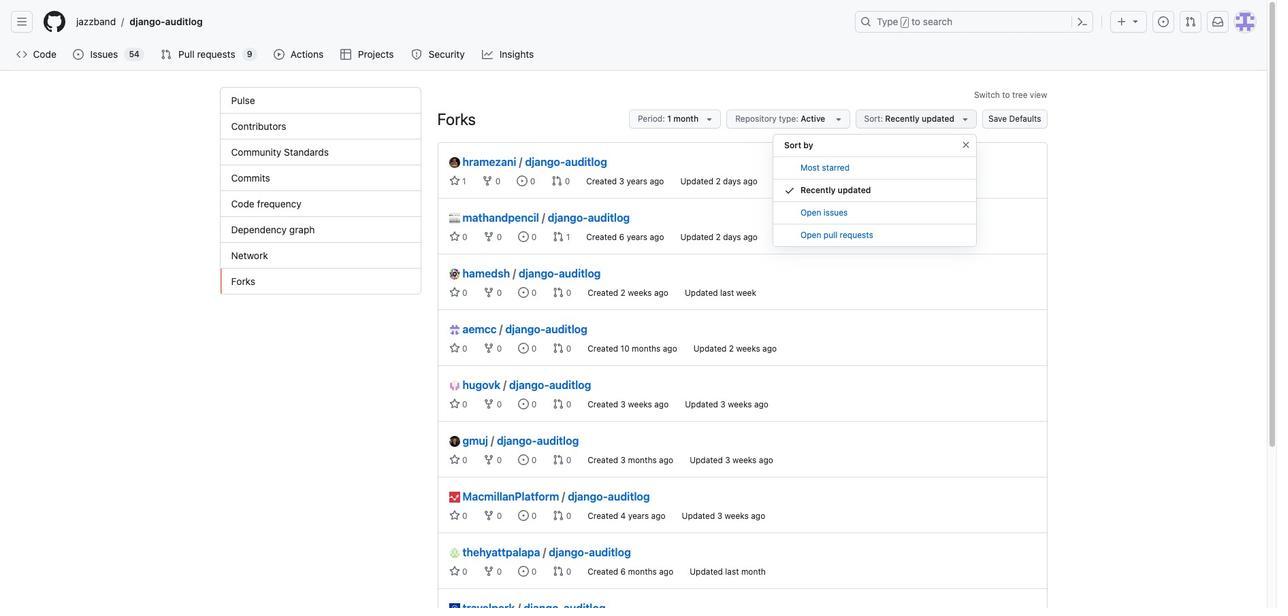 Task type: locate. For each thing, give the bounding box(es) containing it.
2 open from the top
[[801, 230, 822, 240]]

2
[[716, 176, 721, 187], [716, 232, 721, 242], [621, 288, 626, 298], [729, 344, 734, 354]]

code frequency link
[[220, 191, 421, 217]]

1 vertical spatial 1
[[460, 176, 466, 187]]

code inside insights element
[[231, 198, 255, 210]]

0 vertical spatial updated 2 days ago
[[681, 176, 758, 187]]

/ right the macmillanplatform at the left of page
[[562, 491, 565, 503]]

months for aemcc
[[632, 344, 661, 354]]

repo forked image for macmillanplatform
[[484, 511, 495, 522]]

triangle down image up close menu icon
[[960, 114, 971, 125]]

django- up the 54
[[130, 16, 165, 27]]

actions link
[[268, 44, 330, 65]]

4 star image from the top
[[449, 455, 460, 466]]

forks down network at the left of page
[[231, 276, 255, 287]]

0 vertical spatial to
[[912, 16, 921, 27]]

notifications image
[[1213, 16, 1224, 27]]

repo forked image down "hamedsh"
[[484, 287, 495, 298]]

repo forked image down hramezani
[[482, 176, 493, 187]]

switch to tree view link
[[975, 90, 1048, 100]]

0 vertical spatial 6
[[619, 232, 625, 242]]

2 for aemcc
[[729, 344, 734, 354]]

4
[[621, 511, 626, 522]]

/ right aemcc
[[500, 323, 503, 336]]

open left pull
[[801, 230, 822, 240]]

repo forked image down gmuj
[[484, 455, 495, 466]]

created up created 4 years ago
[[588, 456, 619, 466]]

triangle down image
[[704, 114, 715, 125], [833, 114, 844, 125]]

macmillanplatform link
[[449, 489, 559, 505]]

/ right jazzband
[[121, 16, 124, 28]]

insights link
[[477, 44, 541, 65]]

1 issue opened image from the top
[[519, 511, 529, 522]]

2 triangle down image from the left
[[833, 114, 844, 125]]

1 vertical spatial issue opened image
[[519, 567, 529, 578]]

created down created 3 years ago on the top
[[587, 232, 617, 242]]

0 vertical spatial issue opened image
[[519, 511, 529, 522]]

1 vertical spatial month
[[742, 567, 766, 578]]

1 repo forked image from the top
[[484, 287, 495, 298]]

django- for macmillanplatform
[[568, 491, 608, 503]]

recently right sort:
[[886, 114, 920, 124]]

2 star image from the top
[[449, 343, 460, 354]]

repo forked image down aemcc
[[484, 343, 495, 354]]

auditlog for hugovk
[[549, 379, 591, 392]]

django-auditlog link for aemcc
[[506, 323, 588, 336]]

0 vertical spatial recently
[[886, 114, 920, 124]]

updated 3 weeks ago for gmuj
[[690, 456, 774, 466]]

0 horizontal spatial month
[[674, 114, 699, 124]]

repo forked image for aemcc
[[484, 343, 495, 354]]

1 horizontal spatial code
[[231, 198, 255, 210]]

recently inside 'link'
[[801, 185, 836, 195]]

/ django-auditlog for hugovk
[[503, 379, 591, 392]]

1 vertical spatial updated
[[838, 185, 871, 195]]

2 vertical spatial repo forked image
[[484, 455, 495, 466]]

0 vertical spatial updated 3 weeks ago
[[685, 400, 769, 410]]

forks up '@hramezani' image
[[438, 110, 476, 129]]

code image
[[16, 49, 27, 60]]

updated for thehyattpalapa
[[690, 567, 723, 578]]

0 vertical spatial star image
[[449, 176, 460, 187]]

/ right "thehyattpalapa"
[[543, 547, 546, 559]]

0 vertical spatial repo forked image
[[484, 287, 495, 298]]

1 vertical spatial recently
[[801, 185, 836, 195]]

repo forked image
[[484, 287, 495, 298], [484, 399, 495, 410], [484, 455, 495, 466]]

django- up created 4 years ago
[[568, 491, 608, 503]]

star image down @macmillanplatform icon
[[449, 511, 460, 522]]

@gmuj image
[[449, 437, 460, 447]]

0 horizontal spatial triangle down image
[[704, 114, 715, 125]]

django- up created 6 years ago
[[548, 212, 588, 224]]

auditlog
[[165, 16, 203, 27], [565, 156, 607, 168], [588, 212, 630, 224], [559, 268, 601, 280], [546, 323, 588, 336], [549, 379, 591, 392], [537, 435, 579, 447], [608, 491, 650, 503], [589, 547, 631, 559]]

updated 3 weeks ago for hugovk
[[685, 400, 769, 410]]

git pull request image for macmillanplatform
[[553, 511, 564, 522]]

days
[[723, 176, 741, 187], [723, 232, 741, 242]]

1 link down '@hramezani' image
[[449, 176, 466, 187]]

updated inside 'link'
[[838, 185, 871, 195]]

1 vertical spatial updated 3 weeks ago
[[690, 456, 774, 466]]

type / to search
[[877, 16, 953, 27]]

created
[[587, 176, 617, 187], [587, 232, 617, 242], [588, 288, 619, 298], [588, 344, 619, 354], [588, 400, 619, 410], [588, 456, 619, 466], [588, 511, 619, 522], [588, 567, 619, 578]]

/ right hramezani
[[519, 156, 523, 168]]

macmillanplatform
[[463, 491, 559, 503]]

actions
[[291, 48, 324, 60]]

weeks for hugovk
[[728, 400, 752, 410]]

3
[[619, 176, 625, 187], [621, 400, 626, 410], [721, 400, 726, 410], [621, 456, 626, 466], [725, 456, 731, 466], [718, 511, 723, 522]]

/ right gmuj
[[491, 435, 494, 447]]

issue opened image down "thehyattpalapa"
[[519, 567, 529, 578]]

0 vertical spatial code
[[33, 48, 56, 60]]

repo forked image
[[482, 176, 493, 187], [484, 232, 495, 242], [484, 343, 495, 354], [484, 511, 495, 522], [484, 567, 495, 578]]

frequency
[[257, 198, 302, 210]]

updated for hugovk
[[685, 400, 718, 410]]

1 vertical spatial git pull request image
[[553, 343, 564, 354]]

git pull request image
[[1186, 16, 1197, 27], [553, 343, 564, 354], [553, 399, 564, 410]]

2 vertical spatial months
[[628, 567, 657, 578]]

created up created 3 months ago
[[588, 400, 619, 410]]

0 horizontal spatial code
[[33, 48, 56, 60]]

repo forked image down hugovk
[[484, 399, 495, 410]]

0
[[493, 176, 501, 187], [528, 176, 536, 187], [563, 176, 570, 187], [460, 232, 467, 242], [495, 232, 502, 242], [529, 232, 537, 242], [460, 288, 467, 298], [495, 288, 502, 298], [529, 288, 537, 298], [564, 288, 572, 298], [460, 344, 467, 354], [495, 344, 502, 354], [529, 344, 537, 354], [564, 344, 572, 354], [460, 400, 467, 410], [495, 400, 502, 410], [529, 400, 537, 410], [564, 400, 572, 410], [460, 456, 467, 466], [495, 456, 502, 466], [529, 456, 537, 466], [564, 456, 572, 466], [460, 511, 467, 522], [495, 511, 502, 522], [529, 511, 537, 522], [564, 511, 572, 522], [460, 567, 467, 578], [495, 567, 502, 578], [529, 567, 537, 578], [564, 567, 572, 578]]

created for mathandpencil
[[587, 232, 617, 242]]

created left 10 on the left of page
[[588, 344, 619, 354]]

created down created 4 years ago
[[588, 567, 619, 578]]

star image down @hamedsh icon on the top of the page
[[449, 287, 460, 298]]

1 vertical spatial 6
[[621, 567, 626, 578]]

1 days from the top
[[723, 176, 741, 187]]

issue opened image for gmuj
[[519, 455, 529, 466]]

created up created 6 years ago
[[587, 176, 617, 187]]

0 vertical spatial open
[[801, 208, 822, 218]]

0 horizontal spatial recently
[[801, 185, 836, 195]]

star image down @aemcc icon
[[449, 343, 460, 354]]

django- for hugovk
[[509, 379, 549, 392]]

auditlog for thehyattpalapa
[[589, 547, 631, 559]]

/ right "hamedsh"
[[513, 268, 516, 280]]

0 vertical spatial years
[[627, 176, 648, 187]]

created for gmuj
[[588, 456, 619, 466]]

created for macmillanplatform
[[588, 511, 619, 522]]

1 down '@hramezani' image
[[460, 176, 466, 187]]

/ right mathandpencil
[[542, 212, 545, 224]]

updated 2 days ago
[[681, 176, 758, 187], [681, 232, 758, 242]]

6
[[619, 232, 625, 242], [621, 567, 626, 578]]

/ for hugovk
[[503, 379, 507, 392]]

git pull request image for gmuj
[[553, 455, 564, 466]]

2 repo forked image from the top
[[484, 399, 495, 410]]

triangle down image for active
[[833, 114, 844, 125]]

weeks for aemcc
[[736, 344, 761, 354]]

0 vertical spatial git pull request image
[[1186, 16, 1197, 27]]

repository
[[736, 114, 777, 124]]

months
[[632, 344, 661, 354], [628, 456, 657, 466], [628, 567, 657, 578]]

repo forked image down thehyattpalapa link
[[484, 567, 495, 578]]

updated down starred
[[838, 185, 871, 195]]

open left issues
[[801, 208, 822, 218]]

6 star image from the top
[[449, 567, 460, 578]]

0 vertical spatial 1 link
[[449, 176, 466, 187]]

git pull request image for mathandpencil
[[553, 232, 564, 242]]

created for hugovk
[[588, 400, 619, 410]]

1 left created 6 years ago
[[564, 232, 570, 242]]

1 star image from the top
[[449, 287, 460, 298]]

0 horizontal spatial requests
[[197, 48, 235, 60]]

1 horizontal spatial to
[[1003, 90, 1010, 100]]

django-auditlog link for hramezani
[[525, 156, 607, 168]]

3 repo forked image from the top
[[484, 455, 495, 466]]

forks link
[[220, 269, 421, 294]]

auditlog for hramezani
[[565, 156, 607, 168]]

standards
[[284, 146, 329, 158]]

weeks
[[628, 288, 652, 298], [736, 344, 761, 354], [628, 400, 652, 410], [728, 400, 752, 410], [733, 456, 757, 466], [725, 511, 749, 522]]

sort: recently updated
[[865, 114, 955, 124]]

1 vertical spatial days
[[723, 232, 741, 242]]

repo forked image for thehyattpalapa
[[484, 567, 495, 578]]

created for hamedsh
[[588, 288, 619, 298]]

close menu image
[[961, 140, 972, 151]]

/
[[121, 16, 124, 28], [903, 18, 908, 27], [519, 156, 523, 168], [542, 212, 545, 224], [513, 268, 516, 280], [500, 323, 503, 336], [503, 379, 507, 392], [491, 435, 494, 447], [562, 491, 565, 503], [543, 547, 546, 559]]

0 horizontal spatial triangle down image
[[960, 114, 971, 125]]

1 updated 2 days ago from the top
[[681, 176, 758, 187]]

created 3 weeks ago
[[588, 400, 669, 410]]

star image for hugovk
[[449, 399, 460, 410]]

/ for mathandpencil
[[542, 212, 545, 224]]

1 link left created 6 years ago
[[553, 232, 570, 242]]

open for open issues
[[801, 208, 822, 218]]

to left "search"
[[912, 16, 921, 27]]

years up 'created 2 weeks ago'
[[627, 232, 648, 242]]

commits link
[[220, 165, 421, 191]]

1 vertical spatial code
[[231, 198, 255, 210]]

created for thehyattpalapa
[[588, 567, 619, 578]]

repo forked image down macmillanplatform link
[[484, 511, 495, 522]]

1 horizontal spatial 1 link
[[553, 232, 570, 242]]

open issues link
[[774, 202, 977, 225]]

@hugovk image
[[449, 381, 460, 392]]

star image down @hugovk image
[[449, 399, 460, 410]]

recently up open issues
[[801, 185, 836, 195]]

gmuj
[[463, 435, 488, 447]]

1 vertical spatial years
[[627, 232, 648, 242]]

month
[[674, 114, 699, 124], [742, 567, 766, 578]]

django-auditlog link
[[124, 11, 208, 33], [525, 156, 607, 168], [548, 212, 630, 224], [519, 268, 601, 280], [506, 323, 588, 336], [509, 379, 591, 392], [497, 435, 579, 447], [568, 491, 650, 503], [549, 547, 631, 559]]

django- right "hamedsh"
[[519, 268, 559, 280]]

code
[[33, 48, 56, 60], [231, 198, 255, 210]]

0 vertical spatial months
[[632, 344, 661, 354]]

git pull request image
[[161, 49, 172, 60], [552, 176, 563, 187], [553, 232, 564, 242], [553, 287, 564, 298], [553, 455, 564, 466], [553, 511, 564, 522], [553, 567, 564, 578]]

to left the tree
[[1003, 90, 1010, 100]]

django- right hramezani
[[525, 156, 565, 168]]

/ django-auditlog
[[519, 156, 607, 168], [542, 212, 630, 224], [513, 268, 601, 280], [500, 323, 588, 336], [503, 379, 591, 392], [491, 435, 579, 447], [562, 491, 650, 503], [543, 547, 631, 559]]

community standards link
[[220, 140, 421, 165]]

repo forked image for hamedsh
[[484, 287, 495, 298]]

django- for hamedsh
[[519, 268, 559, 280]]

triangle down image right period: 1 month
[[704, 114, 715, 125]]

issue opened image for aemcc
[[519, 343, 529, 354]]

0 vertical spatial month
[[674, 114, 699, 124]]

security link
[[406, 44, 471, 65]]

2 updated 2 days ago from the top
[[681, 232, 758, 242]]

1 vertical spatial open
[[801, 230, 822, 240]]

months for gmuj
[[628, 456, 657, 466]]

triangle down image right active
[[833, 114, 844, 125]]

3 star image from the top
[[449, 399, 460, 410]]

1 horizontal spatial triangle down image
[[833, 114, 844, 125]]

months right 10 on the left of page
[[632, 344, 661, 354]]

django-auditlog link for gmuj
[[497, 435, 579, 447]]

54
[[129, 49, 140, 59]]

1 horizontal spatial forks
[[438, 110, 476, 129]]

1 vertical spatial last
[[725, 567, 739, 578]]

1 vertical spatial star image
[[449, 232, 460, 242]]

5 star image from the top
[[449, 511, 460, 522]]

1 vertical spatial requests
[[840, 230, 874, 240]]

0 horizontal spatial forks
[[231, 276, 255, 287]]

type
[[877, 16, 899, 27]]

repo forked image for gmuj
[[484, 455, 495, 466]]

2 star image from the top
[[449, 232, 460, 242]]

1 right period:
[[668, 114, 671, 124]]

/ for hramezani
[[519, 156, 523, 168]]

star image down @mathandpencil icon
[[449, 232, 460, 242]]

years for mathandpencil
[[627, 232, 648, 242]]

1 vertical spatial months
[[628, 456, 657, 466]]

@aemcc image
[[449, 325, 460, 336]]

list
[[71, 11, 847, 33]]

star image for thehyattpalapa
[[449, 567, 460, 578]]

django-auditlog link for thehyattpalapa
[[549, 547, 631, 559]]

0 vertical spatial triangle down image
[[1131, 16, 1141, 27]]

star image for mathandpencil
[[449, 232, 460, 242]]

star image
[[449, 176, 460, 187], [449, 232, 460, 242]]

1 star image from the top
[[449, 176, 460, 187]]

code right code icon
[[33, 48, 56, 60]]

jazzband link
[[71, 11, 121, 33]]

/ django-auditlog for gmuj
[[491, 435, 579, 447]]

1 horizontal spatial requests
[[840, 230, 874, 240]]

repo forked image for mathandpencil
[[484, 232, 495, 242]]

1 vertical spatial updated 2 days ago
[[681, 232, 758, 242]]

triangle down image right plus 'icon'
[[1131, 16, 1141, 27]]

issue opened image
[[1158, 16, 1169, 27], [73, 49, 84, 60], [517, 176, 528, 187], [519, 232, 529, 242], [519, 287, 529, 298], [519, 343, 529, 354], [519, 399, 529, 410], [519, 455, 529, 466]]

star image down @gmuj icon
[[449, 455, 460, 466]]

pulse link
[[220, 88, 421, 114]]

issues
[[90, 48, 118, 60]]

6 down 4
[[621, 567, 626, 578]]

0 vertical spatial forks
[[438, 110, 476, 129]]

0 vertical spatial requests
[[197, 48, 235, 60]]

issue opened image for hramezani
[[517, 176, 528, 187]]

days up updated last week
[[723, 232, 741, 242]]

6 down created 3 years ago on the top
[[619, 232, 625, 242]]

dependency graph link
[[220, 217, 421, 243]]

0 vertical spatial updated
[[922, 114, 955, 124]]

days left 'check' image
[[723, 176, 741, 187]]

to
[[912, 16, 921, 27], [1003, 90, 1010, 100]]

weeks for macmillanplatform
[[725, 511, 749, 522]]

repo forked image for hugovk
[[484, 399, 495, 410]]

requests
[[197, 48, 235, 60], [840, 230, 874, 240]]

code link
[[11, 44, 62, 65]]

projects
[[358, 48, 394, 60]]

1 vertical spatial repo forked image
[[484, 399, 495, 410]]

/ django-auditlog for macmillanplatform
[[562, 491, 650, 503]]

created down created 6 years ago
[[588, 288, 619, 298]]

0 vertical spatial days
[[723, 176, 741, 187]]

star image
[[449, 287, 460, 298], [449, 343, 460, 354], [449, 399, 460, 410], [449, 455, 460, 466], [449, 511, 460, 522], [449, 567, 460, 578]]

issue opened image down the macmillanplatform at the left of page
[[519, 511, 529, 522]]

forks
[[438, 110, 476, 129], [231, 276, 255, 287]]

created left 4
[[588, 511, 619, 522]]

updated
[[922, 114, 955, 124], [838, 185, 871, 195]]

last for thehyattpalapa
[[725, 567, 739, 578]]

2 vertical spatial updated 3 weeks ago
[[682, 511, 766, 522]]

django- right hugovk
[[509, 379, 549, 392]]

star image down '@hramezani' image
[[449, 176, 460, 187]]

1 open from the top
[[801, 208, 822, 218]]

dependency graph
[[231, 224, 315, 236]]

django-auditlog link for mathandpencil
[[548, 212, 630, 224]]

updated 3 weeks ago
[[685, 400, 769, 410], [690, 456, 774, 466], [682, 511, 766, 522]]

auditlog inside jazzband / django-auditlog
[[165, 16, 203, 27]]

0 vertical spatial last
[[721, 288, 734, 298]]

1 horizontal spatial updated
[[922, 114, 955, 124]]

issue opened image for mathandpencil
[[519, 232, 529, 242]]

1 horizontal spatial month
[[742, 567, 766, 578]]

/ right hugovk
[[503, 379, 507, 392]]

auditlog for aemcc
[[546, 323, 588, 336]]

forks inside forks link
[[231, 276, 255, 287]]

mathandpencil link
[[449, 210, 539, 226]]

last
[[721, 288, 734, 298], [725, 567, 739, 578]]

updated last month
[[690, 567, 766, 578]]

star image for hamedsh
[[449, 287, 460, 298]]

issue opened image for thehyattpalapa
[[519, 567, 529, 578]]

triangle down image
[[1131, 16, 1141, 27], [960, 114, 971, 125]]

years right 4
[[628, 511, 649, 522]]

2 days from the top
[[723, 232, 741, 242]]

1
[[668, 114, 671, 124], [460, 176, 466, 187], [564, 232, 570, 242]]

updated for hramezani
[[681, 176, 714, 187]]

2 vertical spatial git pull request image
[[553, 399, 564, 410]]

/ right type
[[903, 18, 908, 27]]

code down commits
[[231, 198, 255, 210]]

months down created 4 years ago
[[628, 567, 657, 578]]

years for macmillanplatform
[[628, 511, 649, 522]]

months down created 3 weeks ago
[[628, 456, 657, 466]]

code frequency
[[231, 198, 302, 210]]

hugovk link
[[449, 377, 501, 394]]

table image
[[341, 49, 352, 60]]

menu
[[774, 157, 977, 247]]

issue opened image
[[519, 511, 529, 522], [519, 567, 529, 578]]

1 link
[[449, 176, 466, 187], [553, 232, 570, 242]]

auditlog for macmillanplatform
[[608, 491, 650, 503]]

django- right aemcc
[[506, 323, 546, 336]]

days for mathandpencil
[[723, 232, 741, 242]]

2 vertical spatial years
[[628, 511, 649, 522]]

0 horizontal spatial updated
[[838, 185, 871, 195]]

2 issue opened image from the top
[[519, 567, 529, 578]]

save defaults
[[989, 114, 1042, 124]]

1 triangle down image from the left
[[704, 114, 715, 125]]

django- up created 6 months ago
[[549, 547, 589, 559]]

0 vertical spatial 1
[[668, 114, 671, 124]]

git pull request image for hramezani
[[552, 176, 563, 187]]

1 vertical spatial forks
[[231, 276, 255, 287]]

django- inside jazzband / django-auditlog
[[130, 16, 165, 27]]

issues
[[824, 208, 848, 218]]

check image
[[785, 185, 795, 196]]

django- for hramezani
[[525, 156, 565, 168]]

years up created 6 years ago
[[627, 176, 648, 187]]

repo forked image down mathandpencil link
[[484, 232, 495, 242]]

star image down '@thehyattpalapa' icon
[[449, 567, 460, 578]]

django- right gmuj
[[497, 435, 537, 447]]

updated left 'save'
[[922, 114, 955, 124]]

updated for macmillanplatform
[[682, 511, 715, 522]]

open pull requests link
[[774, 225, 977, 247]]

git pull request image for hugovk
[[553, 399, 564, 410]]

/ inside type / to search
[[903, 18, 908, 27]]

save defaults button
[[983, 110, 1048, 129]]

2 vertical spatial 1
[[564, 232, 570, 242]]



Task type: vqa. For each thing, say whether or not it's contained in the screenshot.
Recently updated
yes



Task type: describe. For each thing, give the bounding box(es) containing it.
updated for mathandpencil
[[681, 232, 714, 242]]

tree
[[1013, 90, 1028, 100]]

django-auditlog link for hugovk
[[509, 379, 591, 392]]

/ for hamedsh
[[513, 268, 516, 280]]

contributors
[[231, 121, 286, 132]]

created 6 years ago
[[587, 232, 664, 242]]

switch
[[975, 90, 1000, 100]]

created 10 months ago
[[588, 344, 677, 354]]

star image for aemcc
[[449, 343, 460, 354]]

sort
[[785, 140, 802, 151]]

created 3 years ago
[[587, 176, 664, 187]]

shield image
[[411, 49, 422, 60]]

/ django-auditlog for mathandpencil
[[542, 212, 630, 224]]

insights
[[500, 48, 534, 60]]

issue opened image for hugovk
[[519, 399, 529, 410]]

gmuj link
[[449, 433, 488, 449]]

6 for mathandpencil
[[619, 232, 625, 242]]

/ for macmillanplatform
[[562, 491, 565, 503]]

code for code frequency
[[231, 198, 255, 210]]

hugovk
[[463, 379, 501, 392]]

defaults
[[1010, 114, 1042, 124]]

security
[[429, 48, 465, 60]]

commits
[[231, 172, 270, 184]]

repo forked image for hramezani
[[482, 176, 493, 187]]

updated 2 weeks ago
[[694, 344, 777, 354]]

play image
[[274, 49, 284, 60]]

created 3 months ago
[[588, 456, 674, 466]]

jazzband / django-auditlog
[[76, 16, 203, 28]]

hramezani link
[[449, 154, 517, 170]]

django- for mathandpencil
[[548, 212, 588, 224]]

month for updated last month
[[742, 567, 766, 578]]

1 vertical spatial to
[[1003, 90, 1010, 100]]

triangle down image for 1 month
[[704, 114, 715, 125]]

hamedsh link
[[449, 266, 510, 282]]

open issues
[[801, 208, 848, 218]]

auditlog for gmuj
[[537, 435, 579, 447]]

django-auditlog link for hamedsh
[[519, 268, 601, 280]]

django- for gmuj
[[497, 435, 537, 447]]

/ django-auditlog for hamedsh
[[513, 268, 601, 280]]

open pull requests
[[801, 230, 874, 240]]

pull
[[824, 230, 838, 240]]

open for open pull requests
[[801, 230, 822, 240]]

homepage image
[[44, 11, 65, 33]]

plus image
[[1117, 16, 1128, 27]]

@hamedsh image
[[449, 269, 460, 280]]

updated for gmuj
[[690, 456, 723, 466]]

created for hramezani
[[587, 176, 617, 187]]

hramezani
[[463, 156, 517, 168]]

community
[[231, 146, 281, 158]]

git pull request image for hamedsh
[[553, 287, 564, 298]]

django- for aemcc
[[506, 323, 546, 336]]

graph
[[289, 224, 315, 236]]

updated last week
[[685, 288, 757, 298]]

community standards
[[231, 146, 329, 158]]

most starred
[[801, 163, 850, 173]]

2 horizontal spatial 1
[[668, 114, 671, 124]]

updated 3 weeks ago for macmillanplatform
[[682, 511, 766, 522]]

@mathandpencil image
[[449, 213, 460, 224]]

/ django-auditlog for thehyattpalapa
[[543, 547, 631, 559]]

recently updated
[[801, 185, 871, 195]]

list containing jazzband
[[71, 11, 847, 33]]

years for hramezani
[[627, 176, 648, 187]]

2 for mathandpencil
[[716, 232, 721, 242]]

dependency
[[231, 224, 287, 236]]

0 horizontal spatial to
[[912, 16, 921, 27]]

days for hramezani
[[723, 176, 741, 187]]

pulse
[[231, 95, 255, 106]]

auditlog for mathandpencil
[[588, 212, 630, 224]]

graph image
[[482, 49, 493, 60]]

period:
[[638, 114, 665, 124]]

star image for hramezani
[[449, 176, 460, 187]]

weeks for gmuj
[[733, 456, 757, 466]]

django- for thehyattpalapa
[[549, 547, 589, 559]]

/ django-auditlog for aemcc
[[500, 323, 588, 336]]

created 4 years ago
[[588, 511, 666, 522]]

week
[[737, 288, 757, 298]]

starred
[[822, 163, 850, 173]]

command palette image
[[1077, 16, 1088, 27]]

10
[[621, 344, 630, 354]]

thehyattpalapa
[[463, 547, 540, 559]]

insights element
[[220, 87, 421, 295]]

@macmillanplatform image
[[449, 492, 460, 503]]

auditlog for hamedsh
[[559, 268, 601, 280]]

aemcc link
[[449, 321, 497, 338]]

@hramezani image
[[449, 157, 460, 168]]

sort:
[[865, 114, 883, 124]]

1 horizontal spatial recently
[[886, 114, 920, 124]]

pull requests
[[179, 48, 235, 60]]

0 horizontal spatial 1
[[460, 176, 466, 187]]

updated 2 days ago for hramezani
[[681, 176, 758, 187]]

network
[[231, 250, 268, 262]]

repository type: active
[[736, 114, 828, 124]]

@thehyattpalapa image
[[449, 548, 460, 559]]

/ django-auditlog for hramezani
[[519, 156, 607, 168]]

months for thehyattpalapa
[[628, 567, 657, 578]]

pull
[[179, 48, 195, 60]]

most starred link
[[774, 157, 977, 180]]

view
[[1030, 90, 1048, 100]]

2 for hramezani
[[716, 176, 721, 187]]

@travelperk image
[[449, 604, 460, 609]]

search
[[923, 16, 953, 27]]

network link
[[220, 243, 421, 269]]

recently updated link
[[774, 180, 977, 202]]

/ for aemcc
[[500, 323, 503, 336]]

menu containing most starred
[[774, 157, 977, 247]]

created 6 months ago
[[588, 567, 674, 578]]

requests inside menu
[[840, 230, 874, 240]]

1 vertical spatial triangle down image
[[960, 114, 971, 125]]

save
[[989, 114, 1007, 124]]

issue opened image for hamedsh
[[519, 287, 529, 298]]

9
[[247, 49, 252, 59]]

/ inside jazzband / django-auditlog
[[121, 16, 124, 28]]

django-auditlog link for macmillanplatform
[[568, 491, 650, 503]]

code for code
[[33, 48, 56, 60]]

1 horizontal spatial triangle down image
[[1131, 16, 1141, 27]]

created 2 weeks ago
[[588, 288, 669, 298]]

/ for thehyattpalapa
[[543, 547, 546, 559]]

updated for hamedsh
[[685, 288, 718, 298]]

thehyattpalapa link
[[449, 545, 540, 561]]

star image for gmuj
[[449, 455, 460, 466]]

updated 2 days ago for mathandpencil
[[681, 232, 758, 242]]

1 vertical spatial 1 link
[[553, 232, 570, 242]]

by
[[804, 140, 814, 151]]

hamedsh
[[463, 268, 510, 280]]

type:
[[779, 114, 799, 124]]

git pull request image for aemcc
[[553, 343, 564, 354]]

month for period: 1 month
[[674, 114, 699, 124]]

1 horizontal spatial 1
[[564, 232, 570, 242]]

0 horizontal spatial 1 link
[[449, 176, 466, 187]]

jazzband
[[76, 16, 116, 27]]

projects link
[[335, 44, 400, 65]]

/ for gmuj
[[491, 435, 494, 447]]

most
[[801, 163, 820, 173]]

sort by
[[785, 140, 814, 151]]

mathandpencil
[[463, 212, 539, 224]]

active
[[801, 114, 826, 124]]

switch to tree view
[[975, 90, 1048, 100]]

6 for thehyattpalapa
[[621, 567, 626, 578]]

period: 1 month
[[638, 114, 699, 124]]

aemcc
[[463, 323, 497, 336]]

contributors link
[[220, 114, 421, 140]]

created for aemcc
[[588, 344, 619, 354]]

issue opened image for macmillanplatform
[[519, 511, 529, 522]]



